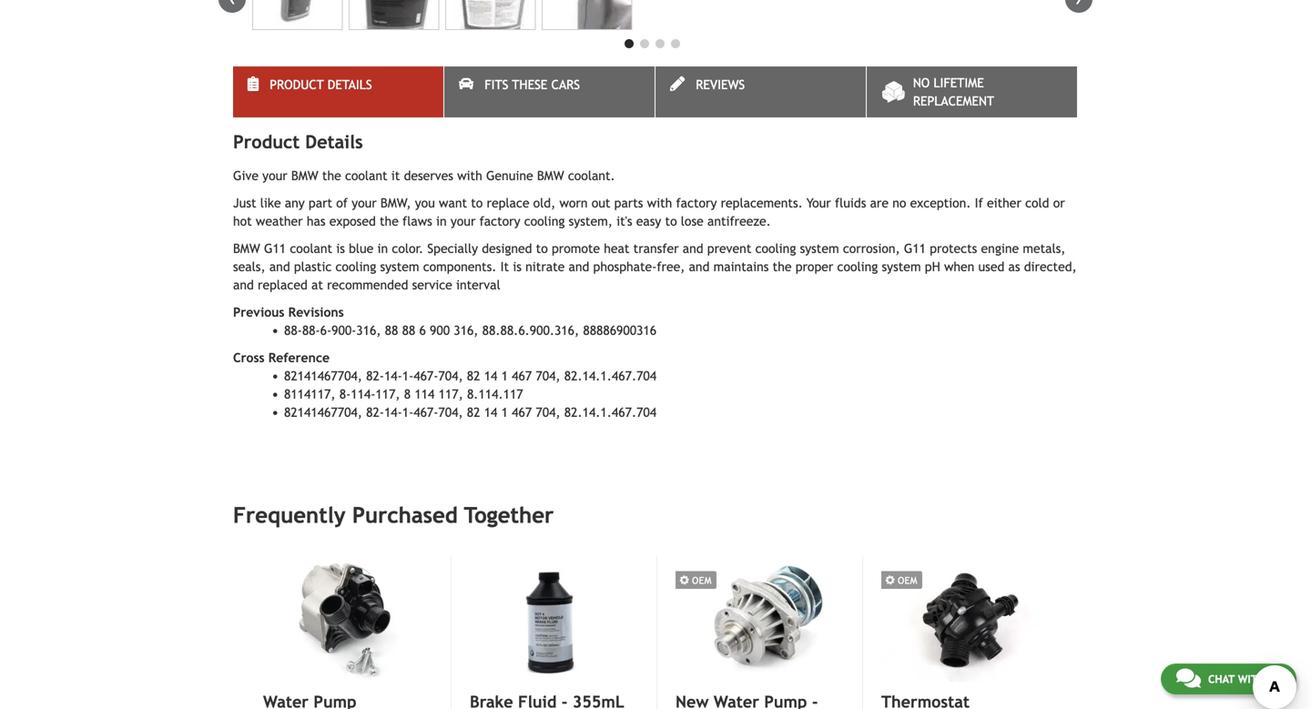 Task type: locate. For each thing, give the bounding box(es) containing it.
give
[[233, 169, 259, 183]]

comments image
[[1176, 668, 1201, 689]]

coolant.
[[568, 169, 615, 183]]

1 horizontal spatial 117,
[[439, 387, 463, 402]]

1- up 8
[[402, 369, 414, 384]]

316, right 900
[[454, 323, 479, 338]]

directed,
[[1024, 260, 1077, 274]]

2 82141467704, from the top
[[284, 405, 362, 420]]

product details
[[270, 78, 372, 92], [233, 131, 363, 153]]

cooling down corrosion,
[[837, 260, 878, 274]]

water pump image
[[263, 557, 431, 683]]

1 vertical spatial product
[[233, 131, 300, 153]]

1 vertical spatial 82.14.1.467.704
[[564, 405, 657, 420]]

2 vertical spatial to
[[536, 241, 548, 256]]

0 vertical spatial 82.14.1.467.704
[[564, 369, 657, 384]]

0 vertical spatial 82
[[467, 369, 480, 384]]

1 vertical spatial product details
[[233, 131, 363, 153]]

1 down 8.114.117
[[501, 405, 508, 420]]

2 horizontal spatial system
[[882, 260, 921, 274]]

0 vertical spatial your
[[262, 169, 287, 183]]

1-
[[402, 369, 414, 384], [402, 405, 414, 420]]

it
[[500, 260, 509, 274]]

14 down 8.114.117
[[484, 405, 498, 420]]

with left us
[[1238, 673, 1265, 686]]

0 horizontal spatial to
[[471, 196, 483, 211]]

bmw up the 'any'
[[291, 169, 318, 183]]

2 82- from the top
[[366, 405, 384, 420]]

fluids
[[835, 196, 866, 211]]

117,
[[376, 387, 400, 402], [439, 387, 463, 402]]

fits these cars link
[[444, 67, 655, 118]]

88-
[[284, 323, 302, 338], [302, 323, 320, 338]]

metals,
[[1023, 241, 1066, 256]]

with up easy
[[647, 196, 672, 211]]

previous
[[233, 305, 285, 320]]

bmw up seals,
[[233, 241, 260, 256]]

your up like
[[262, 169, 287, 183]]

467- down 114
[[414, 405, 438, 420]]

1 82141467704, from the top
[[284, 369, 362, 384]]

prevent
[[707, 241, 752, 256]]

8
[[404, 387, 411, 402]]

factory down "replace"
[[480, 214, 520, 229]]

any
[[285, 196, 305, 211]]

0 horizontal spatial g11
[[264, 241, 286, 256]]

82- down the 114-
[[366, 405, 384, 420]]

0 vertical spatial 1
[[501, 369, 508, 384]]

0 vertical spatial with
[[457, 169, 482, 183]]

2 horizontal spatial the
[[773, 260, 792, 274]]

corrosion,
[[843, 241, 900, 256]]

to up nitrate
[[536, 241, 548, 256]]

flaws
[[403, 214, 432, 229]]

system left ph
[[882, 260, 921, 274]]

to
[[471, 196, 483, 211], [665, 214, 677, 229], [536, 241, 548, 256]]

0 horizontal spatial 88
[[385, 323, 398, 338]]

components.
[[423, 260, 497, 274]]

either
[[987, 196, 1022, 211]]

1 up 8.114.117
[[501, 369, 508, 384]]

coolant inside the bmw g11 coolant is blue in color. specially designed to promote heat transfer and prevent cooling system corrosion, g11 protects engine metals, seals, and plastic cooling system components. it is nitrate and phosphate-free, and maintains the proper cooling system ph when used as directed, and replaced at recommended service interval
[[290, 241, 332, 256]]

82- up the 114-
[[366, 369, 384, 384]]

88- down "revisions"
[[302, 323, 320, 338]]

to right want
[[471, 196, 483, 211]]

117, left 8
[[376, 387, 400, 402]]

1 316, from the left
[[356, 323, 381, 338]]

4 es#196290 - 82141467704 - bmw coolant / antifreeze - 1 gallon - 100% strength - dilute to a 50:50 ratio with distilled water - genuine bmw - bmw image from the left
[[542, 0, 632, 30]]

is right it
[[513, 260, 522, 274]]

bmw
[[291, 169, 318, 183], [537, 169, 564, 183], [233, 241, 260, 256]]

1 14 from the top
[[484, 369, 498, 384]]

467 up 8.114.117
[[512, 369, 532, 384]]

0 vertical spatial 1-
[[402, 369, 414, 384]]

and up "replaced"
[[269, 260, 290, 274]]

0 vertical spatial in
[[436, 214, 447, 229]]

factory
[[676, 196, 717, 211], [480, 214, 520, 229]]

1 horizontal spatial 316,
[[454, 323, 479, 338]]

1- down 8
[[402, 405, 414, 420]]

your up exposed
[[352, 196, 377, 211]]

just
[[233, 196, 256, 211]]

0 horizontal spatial coolant
[[290, 241, 332, 256]]

0 vertical spatial to
[[471, 196, 483, 211]]

467 down 8.114.117
[[512, 405, 532, 420]]

0 horizontal spatial in
[[377, 241, 388, 256]]

2 82.14.1.467.704 from the top
[[564, 405, 657, 420]]

bmw up old,
[[537, 169, 564, 183]]

1 82 from the top
[[467, 369, 480, 384]]

in
[[436, 214, 447, 229], [377, 241, 388, 256]]

1 vertical spatial to
[[665, 214, 677, 229]]

replaced
[[258, 278, 308, 292]]

system down color.
[[380, 260, 419, 274]]

has
[[307, 214, 326, 229]]

product details inside 'product details' link
[[270, 78, 372, 92]]

2 es#196290 - 82141467704 - bmw coolant / antifreeze - 1 gallon - 100% strength - dilute to a 50:50 ratio with distilled water - genuine bmw - bmw image from the left
[[349, 0, 439, 30]]

the down bmw,
[[380, 214, 399, 229]]

the inside the bmw g11 coolant is blue in color. specially designed to promote heat transfer and prevent cooling system corrosion, g11 protects engine metals, seals, and plastic cooling system components. it is nitrate and phosphate-free, and maintains the proper cooling system ph when used as directed, and replaced at recommended service interval
[[773, 260, 792, 274]]

to inside the bmw g11 coolant is blue in color. specially designed to promote heat transfer and prevent cooling system corrosion, g11 protects engine metals, seals, and plastic cooling system components. it is nitrate and phosphate-free, and maintains the proper cooling system ph when used as directed, and replaced at recommended service interval
[[536, 241, 548, 256]]

1 horizontal spatial bmw
[[291, 169, 318, 183]]

1 horizontal spatial to
[[536, 241, 548, 256]]

it's
[[617, 214, 632, 229]]

82 up 8.114.117
[[467, 369, 480, 384]]

1 vertical spatial 1-
[[402, 405, 414, 420]]

1 vertical spatial 82-
[[366, 405, 384, 420]]

1 vertical spatial in
[[377, 241, 388, 256]]

0 vertical spatial 467
[[512, 369, 532, 384]]

ph
[[925, 260, 940, 274]]

in inside just like any part of your bmw, you want to replace old, worn out parts with factory replacements. your fluids are no exception. if either cold or hot weather has exposed the flaws in your factory cooling system, it's easy to lose antifreeze.
[[436, 214, 447, 229]]

1 horizontal spatial in
[[436, 214, 447, 229]]

g11 up ph
[[904, 241, 926, 256]]

1 vertical spatial 14
[[484, 405, 498, 420]]

1 horizontal spatial your
[[352, 196, 377, 211]]

0 horizontal spatial your
[[262, 169, 287, 183]]

0 vertical spatial product details
[[270, 78, 372, 92]]

2 vertical spatial the
[[773, 260, 792, 274]]

your
[[262, 169, 287, 183], [352, 196, 377, 211], [451, 214, 476, 229]]

1 vertical spatial 1
[[501, 405, 508, 420]]

1 g11 from the left
[[264, 241, 286, 256]]

88
[[385, 323, 398, 338], [402, 323, 415, 338]]

as
[[1009, 260, 1020, 274]]

82141467704, up 8114117, on the left bottom of page
[[284, 369, 362, 384]]

cooling down blue
[[336, 260, 376, 274]]

at
[[311, 278, 323, 292]]

to left lose
[[665, 214, 677, 229]]

3 es#196290 - 82141467704 - bmw coolant / antifreeze - 1 gallon - 100% strength - dilute to a 50:50 ratio with distilled water - genuine bmw - bmw image from the left
[[445, 0, 536, 30]]

82.14.1.467.704
[[564, 369, 657, 384], [564, 405, 657, 420]]

blue
[[349, 241, 374, 256]]

1 horizontal spatial the
[[380, 214, 399, 229]]

0 vertical spatial 82-
[[366, 369, 384, 384]]

1 horizontal spatial coolant
[[345, 169, 388, 183]]

frequently
[[233, 503, 346, 528]]

0 horizontal spatial the
[[322, 169, 341, 183]]

2 horizontal spatial to
[[665, 214, 677, 229]]

0 horizontal spatial with
[[457, 169, 482, 183]]

14 up 8.114.117
[[484, 369, 498, 384]]

the left the proper
[[773, 260, 792, 274]]

1 horizontal spatial g11
[[904, 241, 926, 256]]

0 vertical spatial 467-
[[414, 369, 438, 384]]

2 horizontal spatial your
[[451, 214, 476, 229]]

cooling down old,
[[524, 214, 565, 229]]

and
[[683, 241, 704, 256], [269, 260, 290, 274], [569, 260, 590, 274], [689, 260, 710, 274], [233, 278, 254, 292]]

cross
[[233, 351, 265, 365]]

designed
[[482, 241, 532, 256]]

1 vertical spatial is
[[513, 260, 522, 274]]

is
[[336, 241, 345, 256], [513, 260, 522, 274]]

give your bmw the coolant it deserves with genuine bmw coolant.
[[233, 169, 615, 183]]

transfer
[[633, 241, 679, 256]]

1 vertical spatial 467
[[512, 405, 532, 420]]

these
[[512, 78, 548, 92]]

467- up 114
[[414, 369, 438, 384]]

with up want
[[457, 169, 482, 183]]

is left blue
[[336, 241, 345, 256]]

0 vertical spatial is
[[336, 241, 345, 256]]

1 vertical spatial factory
[[480, 214, 520, 229]]

1 vertical spatial 82141467704,
[[284, 405, 362, 420]]

want
[[439, 196, 467, 211]]

0 horizontal spatial bmw
[[233, 241, 260, 256]]

weather
[[256, 214, 303, 229]]

316, right "6-"
[[356, 323, 381, 338]]

1 horizontal spatial factory
[[676, 196, 717, 211]]

1 horizontal spatial with
[[647, 196, 672, 211]]

to for and
[[536, 241, 548, 256]]

es#196290 - 82141467704 - bmw coolant / antifreeze - 1 gallon - 100% strength - dilute to a 50:50 ratio with distilled water - genuine bmw - bmw image
[[252, 0, 343, 30], [349, 0, 439, 30], [445, 0, 536, 30], [542, 0, 632, 30]]

1 horizontal spatial 88
[[402, 323, 415, 338]]

0 horizontal spatial factory
[[480, 214, 520, 229]]

the up of
[[322, 169, 341, 183]]

with
[[457, 169, 482, 183], [647, 196, 672, 211], [1238, 673, 1265, 686]]

the
[[322, 169, 341, 183], [380, 214, 399, 229], [773, 260, 792, 274]]

no
[[893, 196, 906, 211]]

2 88 from the left
[[402, 323, 415, 338]]

of
[[336, 196, 348, 211]]

free,
[[657, 260, 685, 274]]

factory up lose
[[676, 196, 717, 211]]

82141467704,
[[284, 369, 362, 384], [284, 405, 362, 420]]

1 vertical spatial coolant
[[290, 241, 332, 256]]

1 vertical spatial with
[[647, 196, 672, 211]]

82141467704, down 8114117, on the left bottom of page
[[284, 405, 362, 420]]

your down want
[[451, 214, 476, 229]]

1 vertical spatial 467-
[[414, 405, 438, 420]]

coolant left the it
[[345, 169, 388, 183]]

g11 down weather
[[264, 241, 286, 256]]

out
[[592, 196, 611, 211]]

cars
[[551, 78, 580, 92]]

1
[[501, 369, 508, 384], [501, 405, 508, 420]]

8.114.117
[[467, 387, 523, 402]]

82 down 8.114.117
[[467, 405, 480, 420]]

114
[[415, 387, 435, 402]]

fits these cars
[[485, 78, 580, 92]]

1 vertical spatial details
[[305, 131, 363, 153]]

0 horizontal spatial 316,
[[356, 323, 381, 338]]

2 1- from the top
[[402, 405, 414, 420]]

0 vertical spatial 14
[[484, 369, 498, 384]]

117, right 114
[[439, 387, 463, 402]]

proper
[[796, 260, 834, 274]]

1 1 from the top
[[501, 369, 508, 384]]

in down want
[[436, 214, 447, 229]]

system up the proper
[[800, 241, 839, 256]]

product details link
[[233, 67, 443, 118]]

specially
[[427, 241, 478, 256]]

brake fluid - 355ml image
[[470, 557, 637, 682]]

engine
[[981, 241, 1019, 256]]

and right free,
[[689, 260, 710, 274]]

it
[[391, 169, 400, 183]]

1 vertical spatial 14-
[[384, 405, 402, 420]]

0 vertical spatial 14-
[[384, 369, 402, 384]]

coolant up plastic
[[290, 241, 332, 256]]

1 467- from the top
[[414, 369, 438, 384]]

1 vertical spatial the
[[380, 214, 399, 229]]

cooling inside just like any part of your bmw, you want to replace old, worn out parts with factory replacements. your fluids are no exception. if either cold or hot weather has exposed the flaws in your factory cooling system, it's easy to lose antifreeze.
[[524, 214, 565, 229]]

1 horizontal spatial system
[[800, 241, 839, 256]]

2 316, from the left
[[454, 323, 479, 338]]

0 vertical spatial 82141467704,
[[284, 369, 362, 384]]

in right blue
[[377, 241, 388, 256]]

88- up reference
[[284, 323, 302, 338]]

0 horizontal spatial 117,
[[376, 387, 400, 402]]

reference
[[268, 351, 330, 365]]

chat
[[1208, 673, 1235, 686]]

14
[[484, 369, 498, 384], [484, 405, 498, 420]]

1 vertical spatial your
[[352, 196, 377, 211]]

1 vertical spatial 82
[[467, 405, 480, 420]]

details
[[328, 78, 372, 92], [305, 131, 363, 153]]

2 horizontal spatial with
[[1238, 673, 1265, 686]]



Task type: vqa. For each thing, say whether or not it's contained in the screenshot.
1st Es#196290 - 82141467704 - Bmw Coolant / Antifreeze - 1 Gallon - 100% Strength - Dilute To A 50:50 Ratio With Distilled Water - Genuine Bmw - Bmw image from right
yes



Task type: describe. For each thing, give the bounding box(es) containing it.
0 vertical spatial coolant
[[345, 169, 388, 183]]

2 1 from the top
[[501, 405, 508, 420]]

if
[[975, 196, 983, 211]]

plastic
[[294, 260, 332, 274]]

recommended
[[327, 278, 408, 292]]

8114117,
[[284, 387, 336, 402]]

2 467 from the top
[[512, 405, 532, 420]]

88.88.6.900.316,
[[482, 323, 579, 338]]

2 vertical spatial with
[[1238, 673, 1265, 686]]

1 horizontal spatial is
[[513, 260, 522, 274]]

0 horizontal spatial is
[[336, 241, 345, 256]]

you
[[415, 196, 435, 211]]

with inside just like any part of your bmw, you want to replace old, worn out parts with factory replacements. your fluids are no exception. if either cold or hot weather has exposed the flaws in your factory cooling system, it's easy to lose antifreeze.
[[647, 196, 672, 211]]

used
[[979, 260, 1005, 274]]

antifreeze.
[[708, 214, 771, 229]]

parts
[[614, 196, 643, 211]]

reviews
[[696, 78, 745, 92]]

1 82.14.1.467.704 from the top
[[564, 369, 657, 384]]

promote
[[552, 241, 600, 256]]

chat with us link
[[1161, 664, 1297, 695]]

frequently purchased together
[[233, 503, 554, 528]]

no
[[913, 76, 930, 90]]

2 vertical spatial your
[[451, 214, 476, 229]]

in inside the bmw g11 coolant is blue in color. specially designed to promote heat transfer and prevent cooling system corrosion, g11 protects engine metals, seals, and plastic cooling system components. it is nitrate and phosphate-free, and maintains the proper cooling system ph when used as directed, and replaced at recommended service interval
[[377, 241, 388, 256]]

revisions
[[288, 305, 344, 320]]

maintains
[[714, 260, 769, 274]]

and down promote
[[569, 260, 590, 274]]

reviews link
[[656, 67, 866, 118]]

bmw,
[[381, 196, 411, 211]]

6-
[[320, 323, 332, 338]]

114-
[[351, 387, 376, 402]]

2 14- from the top
[[384, 405, 402, 420]]

interval
[[456, 278, 500, 292]]

1 467 from the top
[[512, 369, 532, 384]]

900-
[[332, 323, 356, 338]]

phosphate-
[[593, 260, 657, 274]]

replacements.
[[721, 196, 803, 211]]

heat
[[604, 241, 630, 256]]

0 vertical spatial factory
[[676, 196, 717, 211]]

your
[[807, 196, 831, 211]]

fits
[[485, 78, 508, 92]]

1 88- from the left
[[284, 323, 302, 338]]

old,
[[533, 196, 556, 211]]

2 117, from the left
[[439, 387, 463, 402]]

purchased
[[352, 503, 458, 528]]

1 117, from the left
[[376, 387, 400, 402]]

nitrate
[[526, 260, 565, 274]]

cold
[[1025, 196, 1049, 211]]

system,
[[569, 214, 613, 229]]

and down seals,
[[233, 278, 254, 292]]

2 467- from the top
[[414, 405, 438, 420]]

hot
[[233, 214, 252, 229]]

2 82 from the top
[[467, 405, 480, 420]]

bmw inside the bmw g11 coolant is blue in color. specially designed to promote heat transfer and prevent cooling system corrosion, g11 protects engine metals, seals, and plastic cooling system components. it is nitrate and phosphate-free, and maintains the proper cooling system ph when used as directed, and replaced at recommended service interval
[[233, 241, 260, 256]]

deserves
[[404, 169, 453, 183]]

or
[[1053, 196, 1065, 211]]

lose
[[681, 214, 704, 229]]

replacement
[[913, 94, 994, 109]]

1 88 from the left
[[385, 323, 398, 338]]

1 es#196290 - 82141467704 - bmw coolant / antifreeze - 1 gallon - 100% strength - dilute to a 50:50 ratio with distilled water - genuine bmw - bmw image from the left
[[252, 0, 343, 30]]

chat with us
[[1208, 673, 1281, 686]]

when
[[944, 260, 975, 274]]

8-
[[339, 387, 351, 402]]

lifetime
[[934, 76, 984, 90]]

new water pump - with o-ring image
[[676, 557, 842, 682]]

just like any part of your bmw, you want to replace old, worn out parts with factory replacements. your fluids are no exception. if either cold or hot weather has exposed the flaws in your factory cooling system, it's easy to lose antifreeze.
[[233, 196, 1065, 229]]

900
[[430, 323, 450, 338]]

the inside just like any part of your bmw, you want to replace old, worn out parts with factory replacements. your fluids are no exception. if either cold or hot weather has exposed the flaws in your factory cooling system, it's easy to lose antifreeze.
[[380, 214, 399, 229]]

protects
[[930, 241, 977, 256]]

no lifetime replacement link
[[867, 67, 1077, 118]]

part
[[309, 196, 332, 211]]

cooling up maintains at the right
[[755, 241, 796, 256]]

genuine
[[486, 169, 533, 183]]

no lifetime replacement
[[913, 76, 994, 109]]

2 14 from the top
[[484, 405, 498, 420]]

1 82- from the top
[[366, 369, 384, 384]]

are
[[870, 196, 889, 211]]

exception.
[[910, 196, 971, 211]]

replace
[[487, 196, 529, 211]]

service
[[412, 278, 452, 292]]

2 horizontal spatial bmw
[[537, 169, 564, 183]]

easy
[[636, 214, 661, 229]]

cross reference 82141467704, 82-14-1-467-704, 82 14 1 467 704, 82.14.1.467.704 8114117, 8-114-117, 8 114 117, 8.114.117 82141467704, 82-14-1-467-704, 82 14 1 467 704, 82.14.1.467.704
[[233, 351, 657, 420]]

1 14- from the top
[[384, 369, 402, 384]]

2 88- from the left
[[302, 323, 320, 338]]

worn
[[560, 196, 588, 211]]

thermostat image
[[882, 557, 1048, 682]]

0 vertical spatial the
[[322, 169, 341, 183]]

1 1- from the top
[[402, 369, 414, 384]]

color.
[[392, 241, 424, 256]]

0 horizontal spatial system
[[380, 260, 419, 274]]

us
[[1268, 673, 1281, 686]]

6
[[419, 323, 426, 338]]

88886900316
[[583, 323, 657, 338]]

together
[[464, 503, 554, 528]]

seals,
[[233, 260, 266, 274]]

0 vertical spatial product
[[270, 78, 324, 92]]

0 vertical spatial details
[[328, 78, 372, 92]]

and down lose
[[683, 241, 704, 256]]

to for your
[[471, 196, 483, 211]]

like
[[260, 196, 281, 211]]

bmw g11 coolant is blue in color. specially designed to promote heat transfer and prevent cooling system corrosion, g11 protects engine metals, seals, and plastic cooling system components. it is nitrate and phosphate-free, and maintains the proper cooling system ph when used as directed, and replaced at recommended service interval
[[233, 241, 1077, 292]]

exposed
[[329, 214, 376, 229]]

2 g11 from the left
[[904, 241, 926, 256]]



